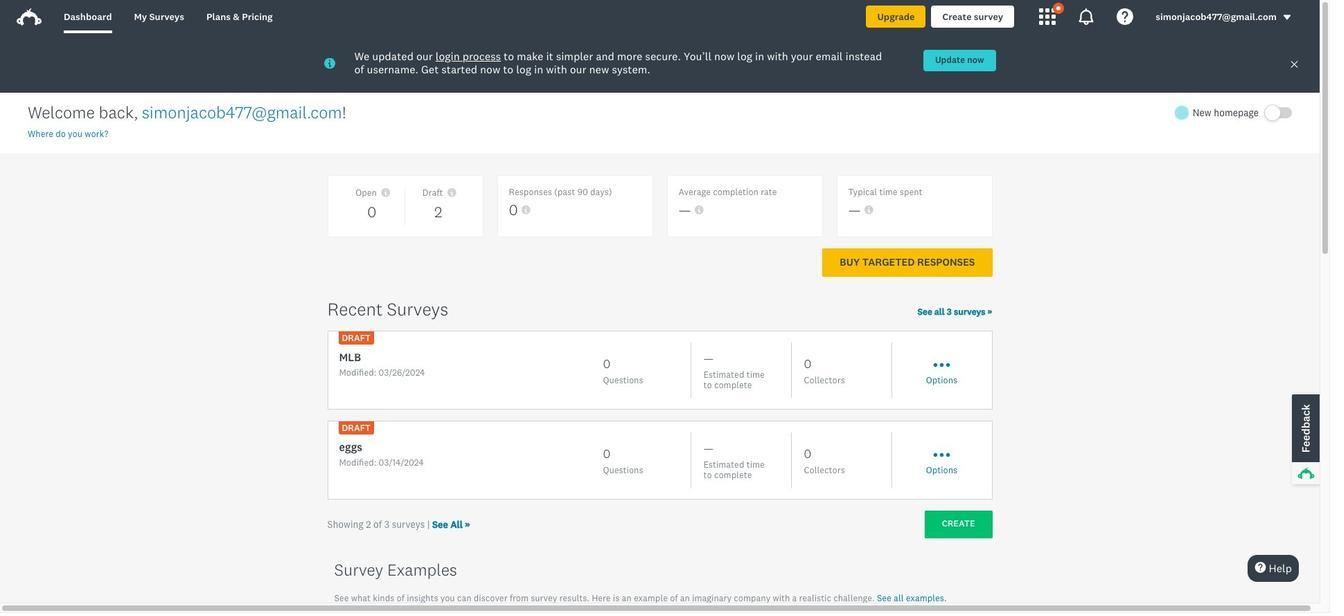 Task type: locate. For each thing, give the bounding box(es) containing it.
0 horizontal spatial products icon image
[[1039, 8, 1056, 25]]

1 horizontal spatial products icon image
[[1078, 8, 1095, 25]]

products icon image
[[1039, 8, 1056, 25], [1078, 8, 1095, 25]]

help icon image
[[1117, 8, 1133, 25]]

surveymonkey logo image
[[17, 8, 42, 26]]



Task type: describe. For each thing, give the bounding box(es) containing it.
dropdown arrow image
[[1282, 13, 1292, 22]]

2 products icon image from the left
[[1078, 8, 1095, 25]]

1 products icon image from the left
[[1039, 8, 1056, 25]]

x image
[[1290, 60, 1299, 69]]



Task type: vqa. For each thing, say whether or not it's contained in the screenshot.
SurveyMonkey Logo
yes



